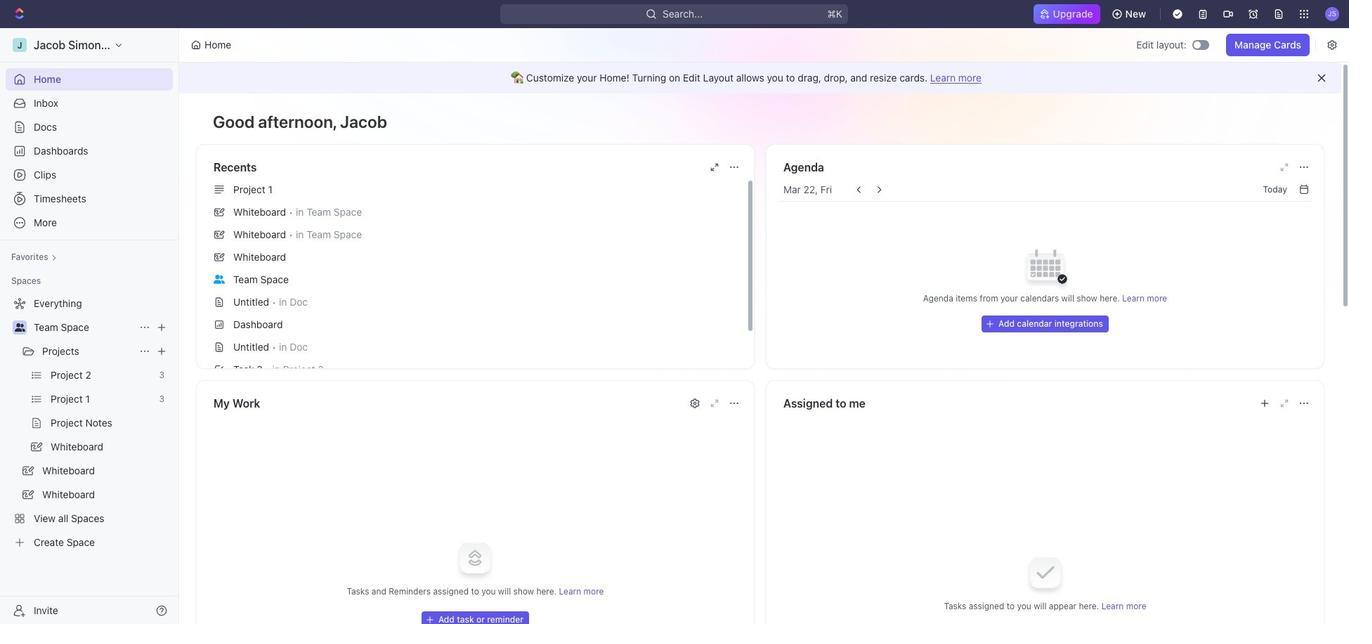 Task type: locate. For each thing, give the bounding box(es) containing it.
1 horizontal spatial user group image
[[214, 275, 225, 284]]

alert
[[179, 63, 1342, 93]]

tree
[[6, 292, 173, 554]]

tree inside sidebar navigation
[[6, 292, 173, 554]]

user group image
[[214, 275, 225, 284], [14, 323, 25, 332]]

1 vertical spatial user group image
[[14, 323, 25, 332]]

0 vertical spatial user group image
[[214, 275, 225, 284]]

0 horizontal spatial user group image
[[14, 323, 25, 332]]



Task type: describe. For each thing, give the bounding box(es) containing it.
jacob simon's workspace, , element
[[13, 38, 27, 52]]

user group image inside sidebar navigation
[[14, 323, 25, 332]]

sidebar navigation
[[0, 28, 182, 624]]



Task type: vqa. For each thing, say whether or not it's contained in the screenshot.
leftmost user group "icon"
yes



